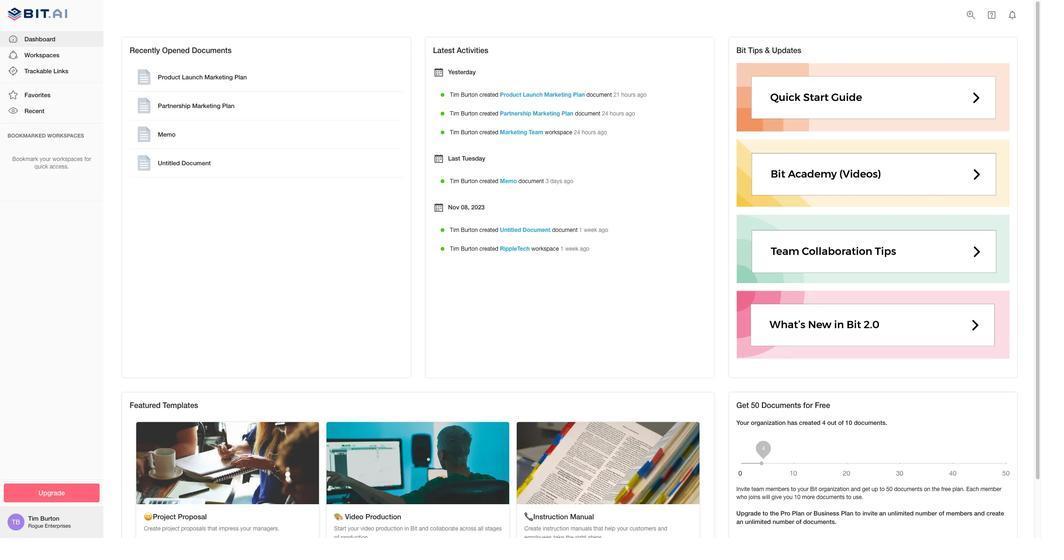 Task type: vqa. For each thing, say whether or not it's contained in the screenshot.
week
yes



Task type: locate. For each thing, give the bounding box(es) containing it.
for for workspaces
[[84, 156, 91, 162]]

upgrade for upgrade to the pro plan or business plan to invite an unlimited number of members and create an unlimited number of documents.
[[737, 510, 761, 517]]

burton inside tim burton rogue enterprises
[[40, 515, 59, 523]]

create up employees
[[525, 526, 541, 532]]

bit up "more" at the right bottom of page
[[810, 487, 817, 493]]

documents. right out
[[854, 419, 888, 426]]

trackable
[[24, 67, 52, 75]]

1 horizontal spatial 10
[[846, 419, 852, 426]]

organization inside invite team members to your bit organization and get up to 50 documents on the free plan. each member who joins will give you 10 more documents to use.
[[819, 487, 850, 493]]

0 vertical spatial hours
[[622, 92, 636, 98]]

created inside tim burton created partnership marketing plan document 24 hours ago
[[480, 110, 499, 117]]

created inside tim burton created marketing team workspace 24 hours ago
[[480, 129, 499, 136]]

🎨 video production
[[334, 513, 401, 521]]

tim inside tim burton created product launch marketing plan document 21 hours ago
[[450, 92, 459, 98]]

untitled document link
[[132, 151, 401, 175], [500, 226, 551, 234]]

1 horizontal spatial organization
[[819, 487, 850, 493]]

burton for product launch marketing plan
[[461, 92, 478, 98]]

10 inside invite team members to your bit organization and get up to 50 documents on the free plan. each member who joins will give you 10 more documents to use.
[[794, 494, 801, 501]]

your inside invite team members to your bit organization and get up to 50 documents on the free plan. each member who joins will give you 10 more documents to use.
[[798, 487, 809, 493]]

workspaces
[[47, 132, 84, 138]]

take
[[554, 535, 564, 539]]

2 horizontal spatial bit
[[810, 487, 817, 493]]

your
[[737, 419, 749, 426]]

invite
[[737, 487, 750, 493]]

members inside upgrade to the pro plan or business plan to invite an unlimited number of members and create an unlimited number of documents.
[[946, 510, 973, 517]]

08,
[[461, 204, 470, 211]]

memo
[[158, 131, 176, 138], [500, 178, 517, 185]]

partnership marketing plan
[[158, 102, 235, 110]]

24 inside tim burton created marketing team workspace 24 hours ago
[[574, 129, 580, 136]]

0 vertical spatial product
[[158, 73, 180, 81]]

burton for marketing team
[[461, 129, 478, 136]]

and right customers
[[658, 526, 667, 532]]

will
[[762, 494, 770, 501]]

upgrade up tim burton rogue enterprises
[[39, 489, 65, 497]]

an down who
[[737, 518, 744, 526]]

create for 😀project proposal
[[144, 526, 161, 532]]

the right take
[[566, 535, 574, 539]]

create inside create instruction manuals that help your customers and employees take the right steps.
[[525, 526, 541, 532]]

created for memo
[[480, 178, 499, 185]]

0 horizontal spatial 50
[[751, 401, 759, 410]]

and inside upgrade to the pro plan or business plan to invite an unlimited number of members and create an unlimited number of documents.
[[974, 510, 985, 517]]

that
[[208, 526, 217, 532], [594, 526, 603, 532]]

1 vertical spatial product launch marketing plan link
[[500, 91, 585, 98]]

bit right in
[[411, 526, 417, 532]]

0 horizontal spatial members
[[766, 487, 790, 493]]

0 horizontal spatial partnership marketing plan link
[[132, 94, 401, 118]]

0 vertical spatial documents
[[894, 487, 923, 493]]

invite
[[863, 510, 878, 517]]

favorites button
[[0, 87, 103, 103]]

create instruction manuals that help your customers and employees take the right steps.
[[525, 526, 667, 539]]

1 horizontal spatial upgrade
[[737, 510, 761, 517]]

50
[[751, 401, 759, 410], [886, 487, 893, 493]]

burton inside tim burton created rippletech workspace 1 week ago
[[461, 246, 478, 252]]

1 horizontal spatial that
[[594, 526, 603, 532]]

product up tim burton created partnership marketing plan document 24 hours ago
[[500, 91, 521, 98]]

0 horizontal spatial for
[[84, 156, 91, 162]]

and right in
[[419, 526, 429, 532]]

to left "use."
[[847, 494, 852, 501]]

ago inside tim burton created untitled document document 1 week ago
[[599, 227, 608, 234]]

10 right out
[[846, 419, 852, 426]]

your right help at the bottom
[[617, 526, 628, 532]]

partnership up marketing team link
[[500, 110, 531, 117]]

bookmarked
[[8, 132, 46, 138]]

create project proposals that impress your managers.
[[144, 526, 279, 532]]

0 horizontal spatial documents.
[[803, 518, 837, 526]]

tim for partnership marketing plan
[[450, 110, 459, 117]]

50 right the up
[[886, 487, 893, 493]]

1 vertical spatial document
[[523, 226, 551, 234]]

2 vertical spatial the
[[566, 535, 574, 539]]

that left impress
[[208, 526, 217, 532]]

bit inside start your video production in bit and collaborate across all stages of production.
[[411, 526, 417, 532]]

that inside create instruction manuals that help your customers and employees take the right steps.
[[594, 526, 603, 532]]

0 horizontal spatial product launch marketing plan link
[[132, 65, 401, 89]]

members inside invite team members to your bit organization and get up to 50 documents on the free plan. each member who joins will give you 10 more documents to use.
[[766, 487, 790, 493]]

0 horizontal spatial create
[[144, 526, 161, 532]]

10 right the you at right bottom
[[794, 494, 801, 501]]

for
[[84, 156, 91, 162], [803, 401, 813, 410]]

created for product
[[480, 92, 499, 98]]

0 vertical spatial untitled document link
[[132, 151, 401, 175]]

1 horizontal spatial documents
[[894, 487, 923, 493]]

use.
[[853, 494, 864, 501]]

video
[[361, 526, 374, 532]]

yesterday
[[448, 68, 476, 76]]

burton inside tim burton created product launch marketing plan document 21 hours ago
[[461, 92, 478, 98]]

members down plan.
[[946, 510, 973, 517]]

document inside tim burton created memo document 3 days ago
[[519, 178, 544, 185]]

tim inside tim burton created rippletech workspace 1 week ago
[[450, 246, 459, 252]]

tim inside tim burton created partnership marketing plan document 24 hours ago
[[450, 110, 459, 117]]

0 vertical spatial document
[[182, 159, 211, 167]]

1 vertical spatial 1
[[561, 246, 564, 252]]

1 vertical spatial workspace
[[531, 246, 559, 252]]

1 vertical spatial members
[[946, 510, 973, 517]]

memo left 3
[[500, 178, 517, 185]]

documents up business at the bottom right
[[817, 494, 845, 501]]

1 horizontal spatial document
[[523, 226, 551, 234]]

ago inside tim burton created rippletech workspace 1 week ago
[[580, 246, 590, 252]]

0 vertical spatial for
[[84, 156, 91, 162]]

😀project proposal
[[144, 513, 207, 521]]

0 vertical spatial 24
[[602, 110, 608, 117]]

1 vertical spatial the
[[770, 510, 779, 517]]

0 horizontal spatial unlimited
[[745, 518, 771, 526]]

launch up tim burton created partnership marketing plan document 24 hours ago
[[523, 91, 543, 98]]

burton for partnership marketing plan
[[461, 110, 478, 117]]

created inside tim burton created product launch marketing plan document 21 hours ago
[[480, 92, 499, 98]]

upgrade inside "button"
[[39, 489, 65, 497]]

create down 😀project
[[144, 526, 161, 532]]

1 horizontal spatial product launch marketing plan link
[[500, 91, 585, 98]]

marketing left team
[[500, 129, 527, 136]]

burton inside tim burton created marketing team workspace 24 hours ago
[[461, 129, 478, 136]]

documents
[[894, 487, 923, 493], [817, 494, 845, 501]]

2 vertical spatial hours
[[582, 129, 596, 136]]

product launch marketing plan link
[[132, 65, 401, 89], [500, 91, 585, 98]]

last tuesday
[[448, 155, 485, 162]]

1 vertical spatial upgrade
[[737, 510, 761, 517]]

partnership marketing plan link for tim burton
[[500, 110, 574, 117]]

create for 📞instruction manual
[[525, 526, 541, 532]]

unlimited right invite
[[888, 510, 914, 517]]

bit
[[737, 46, 746, 55], [810, 487, 817, 493], [411, 526, 417, 532]]

hours inside tim burton created partnership marketing plan document 24 hours ago
[[610, 110, 624, 117]]

📞instruction manual image
[[517, 422, 700, 505]]

partnership down product launch marketing plan at the top of the page
[[158, 102, 190, 110]]

0 vertical spatial bit
[[737, 46, 746, 55]]

1 horizontal spatial bit
[[737, 46, 746, 55]]

burton inside tim burton created memo document 3 days ago
[[461, 178, 478, 185]]

your right impress
[[240, 526, 251, 532]]

and left "create"
[[974, 510, 985, 517]]

0 vertical spatial week
[[584, 227, 597, 234]]

1 horizontal spatial the
[[770, 510, 779, 517]]

tim burton rogue enterprises
[[28, 515, 71, 529]]

workspace down tim burton created untitled document document 1 week ago
[[531, 246, 559, 252]]

burton inside tim burton created untitled document document 1 week ago
[[461, 227, 478, 234]]

get 50 documents for free
[[737, 401, 830, 410]]

to down will
[[763, 510, 768, 517]]

0 horizontal spatial number
[[773, 518, 794, 526]]

marketing down product launch marketing plan at the top of the page
[[192, 102, 220, 110]]

1 vertical spatial bit
[[810, 487, 817, 493]]

0 horizontal spatial the
[[566, 535, 574, 539]]

activities
[[457, 46, 488, 55]]

2023
[[471, 204, 485, 211]]

documents up has
[[762, 401, 801, 410]]

1 create from the left
[[144, 526, 161, 532]]

proposals
[[181, 526, 206, 532]]

1 vertical spatial untitled document link
[[500, 226, 551, 234]]

organization
[[751, 419, 786, 426], [819, 487, 850, 493]]

hours
[[622, 92, 636, 98], [610, 110, 624, 117], [582, 129, 596, 136]]

quick
[[34, 164, 48, 170]]

and up "use."
[[851, 487, 861, 493]]

1 vertical spatial organization
[[819, 487, 850, 493]]

ago inside tim burton created memo document 3 days ago
[[564, 178, 573, 185]]

2 that from the left
[[594, 526, 603, 532]]

24 inside tim burton created partnership marketing plan document 24 hours ago
[[602, 110, 608, 117]]

0 horizontal spatial partnership
[[158, 102, 190, 110]]

21
[[614, 92, 620, 98]]

members
[[766, 487, 790, 493], [946, 510, 973, 517]]

0 horizontal spatial that
[[208, 526, 217, 532]]

the left the pro
[[770, 510, 779, 517]]

featured
[[130, 401, 161, 410]]

tim for marketing team
[[450, 129, 459, 136]]

stages
[[485, 526, 502, 532]]

create
[[144, 526, 161, 532], [525, 526, 541, 532]]

0 vertical spatial members
[[766, 487, 790, 493]]

nov
[[448, 204, 459, 211]]

memo up untitled document
[[158, 131, 176, 138]]

organization up business at the bottom right
[[819, 487, 850, 493]]

recently opened documents
[[130, 46, 232, 55]]

0 vertical spatial the
[[932, 487, 940, 493]]

marketing team link
[[500, 129, 543, 136]]

your up quick
[[40, 156, 51, 162]]

launch up "partnership marketing plan"
[[182, 73, 203, 81]]

recent
[[24, 107, 44, 115]]

plan
[[235, 73, 247, 81], [573, 91, 585, 98], [222, 102, 235, 110], [562, 110, 574, 117], [792, 510, 805, 517], [841, 510, 854, 517]]

1 horizontal spatial partnership
[[500, 110, 531, 117]]

1 vertical spatial 24
[[574, 129, 580, 136]]

hours inside tim burton created product launch marketing plan document 21 hours ago
[[622, 92, 636, 98]]

tim inside tim burton created marketing team workspace 24 hours ago
[[450, 129, 459, 136]]

manual
[[570, 513, 594, 521]]

0 horizontal spatial 24
[[574, 129, 580, 136]]

organization down get 50 documents for free
[[751, 419, 786, 426]]

created inside tim burton created memo document 3 days ago
[[480, 178, 499, 185]]

the right the on
[[932, 487, 940, 493]]

ago
[[637, 92, 647, 98], [626, 110, 635, 117], [598, 129, 607, 136], [564, 178, 573, 185], [599, 227, 608, 234], [580, 246, 590, 252]]

document
[[182, 159, 211, 167], [523, 226, 551, 234]]

for inside bookmark your workspaces for quick access.
[[84, 156, 91, 162]]

bit left tips
[[737, 46, 746, 55]]

plan.
[[953, 487, 965, 493]]

product launch marketing plan
[[158, 73, 247, 81]]

documents. down business at the bottom right
[[803, 518, 837, 526]]

tim inside tim burton created memo document 3 days ago
[[450, 178, 459, 185]]

1 horizontal spatial untitled
[[500, 226, 521, 234]]

0 vertical spatial upgrade
[[39, 489, 65, 497]]

start
[[334, 526, 346, 532]]

number down the pro
[[773, 518, 794, 526]]

0 horizontal spatial 1
[[561, 246, 564, 252]]

get
[[862, 487, 870, 493]]

1 horizontal spatial number
[[916, 510, 937, 517]]

1 horizontal spatial partnership marketing plan link
[[500, 110, 574, 117]]

an right invite
[[879, 510, 886, 517]]

tim for untitled document
[[450, 227, 459, 234]]

upgrade down joins
[[737, 510, 761, 517]]

created for marketing
[[480, 129, 499, 136]]

workspace inside tim burton created marketing team workspace 24 hours ago
[[545, 129, 572, 136]]

bookmarked workspaces
[[8, 132, 84, 138]]

tim inside tim burton rogue enterprises
[[28, 515, 39, 523]]

1 vertical spatial hours
[[610, 110, 624, 117]]

and
[[851, 487, 861, 493], [974, 510, 985, 517], [419, 526, 429, 532], [658, 526, 667, 532]]

0 vertical spatial organization
[[751, 419, 786, 426]]

to right the up
[[880, 487, 885, 493]]

collaborate
[[430, 526, 458, 532]]

1 horizontal spatial an
[[879, 510, 886, 517]]

0 horizontal spatial bit
[[411, 526, 417, 532]]

week
[[584, 227, 597, 234], [565, 246, 579, 252]]

0 vertical spatial 1
[[579, 227, 582, 234]]

1 vertical spatial untitled
[[500, 226, 521, 234]]

bit inside invite team members to your bit organization and get up to 50 documents on the free plan. each member who joins will give you 10 more documents to use.
[[810, 487, 817, 493]]

1 horizontal spatial untitled document link
[[500, 226, 551, 234]]

to left invite
[[855, 510, 861, 517]]

upgrade inside upgrade to the pro plan or business plan to invite an unlimited number of members and create an unlimited number of documents.
[[737, 510, 761, 517]]

0 vertical spatial documents
[[192, 46, 232, 55]]

document inside tim burton created product launch marketing plan document 21 hours ago
[[587, 92, 612, 98]]

tim inside tim burton created untitled document document 1 week ago
[[450, 227, 459, 234]]

impress
[[219, 526, 239, 532]]

or
[[806, 510, 812, 517]]

product down the opened
[[158, 73, 180, 81]]

2 vertical spatial bit
[[411, 526, 417, 532]]

bit for invite team members to your bit organization and get up to 50 documents on the free plan. each member who joins will give you 10 more documents to use.
[[810, 487, 817, 493]]

to up the you at right bottom
[[791, 487, 796, 493]]

up
[[872, 487, 878, 493]]

documents left the on
[[894, 487, 923, 493]]

1 horizontal spatial 24
[[602, 110, 608, 117]]

2 create from the left
[[525, 526, 541, 532]]

0 horizontal spatial documents
[[817, 494, 845, 501]]

documents
[[192, 46, 232, 55], [762, 401, 801, 410]]

burton for rippletech
[[461, 246, 478, 252]]

partnership
[[158, 102, 190, 110], [500, 110, 531, 117]]

1 horizontal spatial memo link
[[500, 178, 517, 185]]

your up "more" at the right bottom of page
[[798, 487, 809, 493]]

1 horizontal spatial documents
[[762, 401, 801, 410]]

bookmark your workspaces for quick access.
[[12, 156, 91, 170]]

0 horizontal spatial documents
[[192, 46, 232, 55]]

1 vertical spatial documents.
[[803, 518, 837, 526]]

for left free
[[803, 401, 813, 410]]

1 vertical spatial number
[[773, 518, 794, 526]]

0 horizontal spatial memo link
[[132, 122, 401, 147]]

10
[[846, 419, 852, 426], [794, 494, 801, 501]]

members up give
[[766, 487, 790, 493]]

1 vertical spatial 10
[[794, 494, 801, 501]]

in
[[405, 526, 409, 532]]

1 vertical spatial for
[[803, 401, 813, 410]]

marketing up tim burton created partnership marketing plan document 24 hours ago
[[544, 91, 572, 98]]

1 vertical spatial launch
[[523, 91, 543, 98]]

0 vertical spatial unlimited
[[888, 510, 914, 517]]

days
[[550, 178, 562, 185]]

0 vertical spatial number
[[916, 510, 937, 517]]

0 vertical spatial an
[[879, 510, 886, 517]]

that up steps.
[[594, 526, 603, 532]]

bookmark
[[12, 156, 38, 162]]

1 horizontal spatial members
[[946, 510, 973, 517]]

marketing down tim burton created product launch marketing plan document 21 hours ago
[[533, 110, 560, 117]]

for for documents
[[803, 401, 813, 410]]

get
[[737, 401, 749, 410]]

1 vertical spatial an
[[737, 518, 744, 526]]

0 horizontal spatial week
[[565, 246, 579, 252]]

to
[[791, 487, 796, 493], [880, 487, 885, 493], [847, 494, 852, 501], [763, 510, 768, 517], [855, 510, 861, 517]]

the inside invite team members to your bit organization and get up to 50 documents on the free plan. each member who joins will give you 10 more documents to use.
[[932, 487, 940, 493]]

an
[[879, 510, 886, 517], [737, 518, 744, 526]]

0 horizontal spatial upgrade
[[39, 489, 65, 497]]

0 horizontal spatial an
[[737, 518, 744, 526]]

burton inside tim burton created partnership marketing plan document 24 hours ago
[[461, 110, 478, 117]]

your inside bookmark your workspaces for quick access.
[[40, 156, 51, 162]]

workspace right team
[[545, 129, 572, 136]]

🎨 video production image
[[327, 422, 510, 505]]

hours inside tim burton created marketing team workspace 24 hours ago
[[582, 129, 596, 136]]

unlimited down joins
[[745, 518, 771, 526]]

number down the on
[[916, 510, 937, 517]]

1 that from the left
[[208, 526, 217, 532]]

0 vertical spatial untitled
[[158, 159, 180, 167]]

1 horizontal spatial memo
[[500, 178, 517, 185]]

1 vertical spatial memo link
[[500, 178, 517, 185]]

your up production.
[[348, 526, 359, 532]]

upgrade to the pro plan or business plan to invite an unlimited number of members and create an unlimited number of documents.
[[737, 510, 1004, 526]]

1 horizontal spatial 50
[[886, 487, 893, 493]]

for right workspaces
[[84, 156, 91, 162]]

documents up product launch marketing plan at the top of the page
[[192, 46, 232, 55]]

free
[[815, 401, 830, 410]]

0 horizontal spatial organization
[[751, 419, 786, 426]]

created inside tim burton created untitled document document 1 week ago
[[480, 227, 499, 234]]

favorites
[[24, 91, 50, 99]]

2 horizontal spatial the
[[932, 487, 940, 493]]

50 right get
[[751, 401, 759, 410]]

created inside tim burton created rippletech workspace 1 week ago
[[480, 246, 499, 252]]

ago inside tim burton created partnership marketing plan document 24 hours ago
[[626, 110, 635, 117]]



Task type: describe. For each thing, give the bounding box(es) containing it.
manuals
[[571, 526, 592, 532]]

give
[[772, 494, 782, 501]]

right
[[575, 535, 587, 539]]

your inside start your video production in bit and collaborate across all stages of production.
[[348, 526, 359, 532]]

1 horizontal spatial product
[[500, 91, 521, 98]]

0 vertical spatial product launch marketing plan link
[[132, 65, 401, 89]]

joins
[[749, 494, 761, 501]]

burton for memo
[[461, 178, 478, 185]]

🎨
[[334, 513, 343, 521]]

recent button
[[0, 103, 103, 119]]

across
[[460, 526, 476, 532]]

tim burton created rippletech workspace 1 week ago
[[450, 245, 590, 252]]

links
[[53, 67, 68, 75]]

production
[[366, 513, 401, 521]]

on
[[924, 487, 931, 493]]

0 horizontal spatial untitled
[[158, 159, 180, 167]]

marketing inside 'link'
[[192, 102, 220, 110]]

0 vertical spatial 10
[[846, 419, 852, 426]]

of inside start your video production in bit and collaborate across all stages of production.
[[334, 535, 339, 539]]

0 horizontal spatial untitled document link
[[132, 151, 401, 175]]

customers
[[630, 526, 656, 532]]

1 inside tim burton created rippletech workspace 1 week ago
[[561, 246, 564, 252]]

employees
[[525, 535, 552, 539]]

&
[[765, 46, 770, 55]]

tim burton created product launch marketing plan document 21 hours ago
[[450, 91, 647, 98]]

created for rippletech
[[480, 246, 499, 252]]

more
[[802, 494, 815, 501]]

video
[[345, 513, 364, 521]]

upgrade for upgrade
[[39, 489, 65, 497]]

workspaces
[[52, 156, 83, 162]]

tuesday
[[462, 155, 485, 162]]

1 horizontal spatial launch
[[523, 91, 543, 98]]

production
[[376, 526, 403, 532]]

dashboard
[[24, 35, 55, 43]]

recently
[[130, 46, 160, 55]]

1 vertical spatial unlimited
[[745, 518, 771, 526]]

updates
[[772, 46, 802, 55]]

team
[[529, 129, 543, 136]]

50 inside invite team members to your bit organization and get up to 50 documents on the free plan. each member who joins will give you 10 more documents to use.
[[886, 487, 893, 493]]

documents for 50
[[762, 401, 801, 410]]

rogue
[[28, 524, 43, 529]]

0 horizontal spatial document
[[182, 159, 211, 167]]

📞instruction
[[525, 513, 568, 521]]

document inside tim burton created partnership marketing plan document 24 hours ago
[[575, 110, 601, 117]]

dashboard button
[[0, 31, 103, 47]]

document inside tim burton created untitled document document 1 week ago
[[552, 227, 578, 234]]

tim burton created untitled document document 1 week ago
[[450, 226, 608, 234]]

the inside upgrade to the pro plan or business plan to invite an unlimited number of members and create an unlimited number of documents.
[[770, 510, 779, 517]]

business
[[814, 510, 840, 517]]

1 horizontal spatial documents.
[[854, 419, 888, 426]]

free
[[942, 487, 951, 493]]

partnership marketing plan link for recently opened documents
[[132, 94, 401, 118]]

all
[[478, 526, 484, 532]]

ago inside tim burton created product launch marketing plan document 21 hours ago
[[637, 92, 647, 98]]

tips
[[748, 46, 763, 55]]

project
[[162, 526, 180, 532]]

that for 📞instruction manual
[[594, 526, 603, 532]]

week inside tim burton created rippletech workspace 1 week ago
[[565, 246, 579, 252]]

bit for start your video production in bit and collaborate across all stages of production.
[[411, 526, 417, 532]]

invite team members to your bit organization and get up to 50 documents on the free plan. each member who joins will give you 10 more documents to use.
[[737, 487, 1002, 501]]

workspaces button
[[0, 47, 103, 63]]

templates
[[163, 401, 198, 410]]

nov 08, 2023
[[448, 204, 485, 211]]

week inside tim burton created untitled document document 1 week ago
[[584, 227, 597, 234]]

workspaces
[[24, 51, 59, 59]]

1 inside tim burton created untitled document document 1 week ago
[[579, 227, 582, 234]]

start your video production in bit and collaborate across all stages of production.
[[334, 526, 502, 539]]

you
[[784, 494, 793, 501]]

created for partnership
[[480, 110, 499, 117]]

documents. inside upgrade to the pro plan or business plan to invite an unlimited number of members and create an unlimited number of documents.
[[803, 518, 837, 526]]

tb
[[12, 519, 20, 526]]

the inside create instruction manuals that help your customers and employees take the right steps.
[[566, 535, 574, 539]]

pro
[[781, 510, 791, 517]]

documents for opened
[[192, 46, 232, 55]]

managers.
[[253, 526, 279, 532]]

ago inside tim burton created marketing team workspace 24 hours ago
[[598, 129, 607, 136]]

that for 😀project proposal
[[208, 526, 217, 532]]

tim for rippletech
[[450, 246, 459, 252]]

1 horizontal spatial unlimited
[[888, 510, 914, 517]]

out
[[828, 419, 837, 426]]

your inside create instruction manuals that help your customers and employees take the right steps.
[[617, 526, 628, 532]]

and inside invite team members to your bit organization and get up to 50 documents on the free plan. each member who joins will give you 10 more documents to use.
[[851, 487, 861, 493]]

plan inside 'partnership marketing plan' 'link'
[[222, 102, 235, 110]]

opened
[[162, 46, 190, 55]]

created for untitled
[[480, 227, 499, 234]]

has
[[788, 419, 798, 426]]

trackable links
[[24, 67, 68, 75]]

partnership inside 'partnership marketing plan' 'link'
[[158, 102, 190, 110]]

bit tips & updates
[[737, 46, 802, 55]]

0 vertical spatial memo link
[[132, 122, 401, 147]]

rippletech link
[[500, 245, 530, 252]]

tim for product launch marketing plan
[[450, 92, 459, 98]]

team
[[752, 487, 764, 493]]

tim burton created marketing team workspace 24 hours ago
[[450, 129, 607, 136]]

3
[[546, 178, 549, 185]]

tim for memo
[[450, 178, 459, 185]]

steps.
[[588, 535, 604, 539]]

workspace inside tim burton created rippletech workspace 1 week ago
[[531, 246, 559, 252]]

latest
[[433, 46, 455, 55]]

instruction
[[543, 526, 569, 532]]

each
[[967, 487, 979, 493]]

0 vertical spatial launch
[[182, 73, 203, 81]]

access.
[[50, 164, 69, 170]]

marketing up "partnership marketing plan"
[[205, 73, 233, 81]]

tim burton created memo document 3 days ago
[[450, 178, 573, 185]]

😀project proposal image
[[136, 422, 319, 505]]

1 vertical spatial documents
[[817, 494, 845, 501]]

latest activities
[[433, 46, 488, 55]]

and inside start your video production in bit and collaborate across all stages of production.
[[419, 526, 429, 532]]

4
[[822, 419, 826, 426]]

featured templates
[[130, 401, 198, 410]]

who
[[737, 494, 747, 501]]

trackable links button
[[0, 63, 103, 79]]

0 vertical spatial 50
[[751, 401, 759, 410]]

burton for untitled document
[[461, 227, 478, 234]]

0 horizontal spatial product
[[158, 73, 180, 81]]

your organization has created 4 out of 10 documents.
[[737, 419, 888, 426]]

upgrade button
[[4, 484, 100, 503]]

and inside create instruction manuals that help your customers and employees take the right steps.
[[658, 526, 667, 532]]

create
[[987, 510, 1004, 517]]

proposal
[[178, 513, 207, 521]]

0 vertical spatial memo
[[158, 131, 176, 138]]



